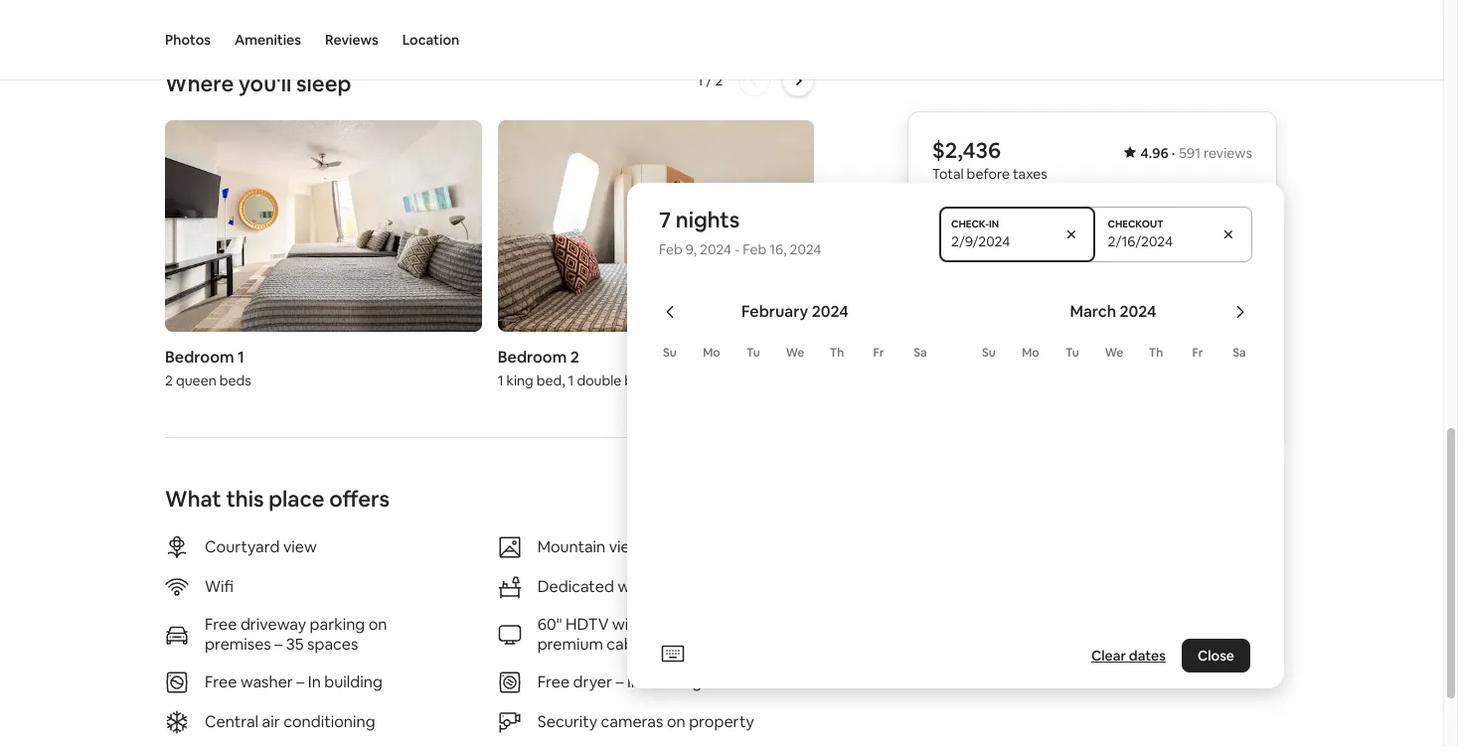 Task type: locate. For each thing, give the bounding box(es) containing it.
9,
[[686, 241, 697, 258]]

free for free washer – in building
[[205, 672, 237, 693]]

sa
[[914, 345, 927, 361], [1233, 345, 1246, 361]]

1 fr from the left
[[873, 345, 884, 361]]

1 in from the left
[[308, 672, 321, 693]]

1 horizontal spatial bedroom
[[498, 347, 567, 367]]

0 horizontal spatial –
[[275, 634, 283, 655]]

workspace
[[618, 576, 698, 597]]

1 horizontal spatial fr
[[1192, 345, 1203, 361]]

free driveway parking on premises – 35 spaces
[[205, 614, 387, 655]]

1 horizontal spatial bed,
[[625, 371, 653, 389]]

bedroom up king
[[498, 347, 567, 367]]

2024 right march
[[1120, 301, 1157, 322]]

2 vertical spatial 2
[[165, 371, 173, 389]]

beds
[[219, 371, 251, 389]]

0 horizontal spatial in
[[308, 672, 321, 693]]

bedroom 1 2 queen beds
[[165, 347, 251, 389]]

2 building from the left
[[644, 672, 702, 693]]

1 left double
[[568, 371, 574, 389]]

bedroom up queen
[[165, 347, 234, 367]]

0 horizontal spatial on
[[369, 614, 387, 635]]

1 left king
[[498, 371, 503, 389]]

loft image
[[498, 120, 814, 332], [498, 120, 814, 332]]

1 horizontal spatial th
[[1149, 345, 1163, 361]]

1 horizontal spatial 2
[[570, 347, 579, 367]]

on inside free driveway parking on premises – 35 spaces
[[369, 614, 387, 635]]

bedroom for bedroom 2
[[498, 347, 567, 367]]

1 bed, from the left
[[537, 371, 565, 389]]

location
[[402, 31, 459, 49]]

single
[[665, 371, 702, 389]]

tu down the february
[[747, 345, 760, 361]]

mo left reserve
[[1022, 345, 1040, 361]]

fr
[[873, 345, 884, 361], [1192, 345, 1203, 361]]

washer
[[240, 672, 293, 693]]

2
[[715, 72, 723, 90], [570, 347, 579, 367], [165, 371, 173, 389]]

view down place
[[283, 536, 317, 557]]

total
[[932, 165, 964, 183]]

– right washer
[[297, 672, 305, 693]]

2 tu from the left
[[1066, 345, 1079, 361]]

building down spaces
[[324, 672, 383, 693]]

amenities button
[[235, 0, 301, 80]]

1 horizontal spatial –
[[297, 672, 305, 693]]

– for free dryer – in building
[[616, 672, 624, 693]]

0 horizontal spatial su
[[663, 345, 677, 361]]

property
[[689, 711, 754, 732]]

2 inside bedroom 1 2 queen beds
[[165, 371, 173, 389]]

2 in from the left
[[627, 672, 640, 693]]

0 horizontal spatial bedroom
[[165, 347, 234, 367]]

free up central
[[205, 672, 237, 693]]

2/9/2024
[[944, 233, 1003, 251]]

1 up the beds
[[238, 347, 245, 367]]

feb left 9,
[[659, 241, 683, 258]]

2 th from the left
[[1149, 345, 1163, 361]]

2 horizontal spatial 2
[[715, 72, 723, 90]]

0 horizontal spatial tu
[[747, 345, 760, 361]]

hdtv
[[566, 614, 609, 635]]

we down february 2024
[[786, 345, 805, 361]]

mountain view
[[537, 536, 643, 557]]

cameras
[[601, 711, 663, 732]]

location button
[[402, 0, 459, 80]]

courtyard
[[205, 536, 280, 557]]

tu down march
[[1066, 345, 1079, 361]]

2 bed, from the left
[[625, 371, 653, 389]]

– inside free driveway parking on premises – 35 spaces
[[275, 634, 283, 655]]

1 horizontal spatial building
[[644, 672, 702, 693]]

0 horizontal spatial fr
[[873, 345, 884, 361]]

on right parking
[[369, 614, 387, 635]]

1 left /
[[697, 72, 703, 90]]

bedroom inside bedroom 1 2 queen beds
[[165, 347, 234, 367]]

in for dryer
[[627, 672, 640, 693]]

bedroom inside bedroom 2 1 king bed, 1 double bed, 1 single bed
[[498, 347, 567, 367]]

2 right /
[[715, 72, 723, 90]]

1 horizontal spatial feb
[[743, 241, 767, 258]]

1 building from the left
[[324, 672, 383, 693]]

mo up bed
[[703, 345, 720, 361]]

2 fr from the left
[[1192, 345, 1203, 361]]

tu
[[747, 345, 760, 361], [1066, 345, 1079, 361]]

1 horizontal spatial on
[[667, 711, 686, 732]]

in
[[308, 672, 321, 693], [627, 672, 640, 693]]

1 vertical spatial on
[[667, 711, 686, 732]]

sleep
[[296, 70, 351, 98]]

amenities
[[235, 31, 301, 49]]

0 horizontal spatial sa
[[914, 345, 927, 361]]

with
[[612, 614, 644, 635]]

bed, right king
[[537, 371, 565, 389]]

where you'll sleep
[[165, 70, 351, 98]]

in down spaces
[[308, 672, 321, 693]]

view up dedicated workspace
[[609, 536, 643, 557]]

1 horizontal spatial tu
[[1066, 345, 1079, 361]]

view
[[283, 536, 317, 557], [609, 536, 643, 557]]

2 view from the left
[[609, 536, 643, 557]]

0 horizontal spatial bed,
[[537, 371, 565, 389]]

su
[[663, 345, 677, 361], [982, 345, 996, 361]]

0 horizontal spatial mo
[[703, 345, 720, 361]]

offers
[[329, 485, 390, 513]]

2 feb from the left
[[743, 241, 767, 258]]

max,
[[685, 614, 719, 635]]

free for free dryer – in building
[[537, 672, 570, 693]]

1 horizontal spatial sa
[[1233, 345, 1246, 361]]

in down cable
[[627, 672, 640, 693]]

– left 35
[[275, 634, 283, 655]]

1 sa from the left
[[914, 345, 927, 361]]

0 vertical spatial on
[[369, 614, 387, 635]]

1 bedroom from the left
[[165, 347, 234, 367]]

0 horizontal spatial we
[[786, 345, 805, 361]]

march 2024
[[1070, 301, 1157, 322]]

reviews
[[1204, 144, 1253, 162]]

th down february 2024
[[830, 345, 844, 361]]

this
[[226, 485, 264, 513]]

reserve button
[[932, 334, 1253, 382]]

queen room on ground floor image
[[165, 120, 482, 332], [165, 120, 482, 332]]

free left dryer at the bottom left
[[537, 672, 570, 693]]

4.96
[[1141, 144, 1169, 162]]

1 horizontal spatial in
[[627, 672, 640, 693]]

$2,436 total before taxes
[[932, 136, 1048, 183]]

bed,
[[537, 371, 565, 389], [625, 371, 653, 389]]

– right dryer at the bottom left
[[616, 672, 624, 693]]

double
[[577, 371, 622, 389]]

–
[[275, 634, 283, 655], [297, 672, 305, 693], [616, 672, 624, 693]]

0 horizontal spatial 2
[[165, 371, 173, 389]]

2 left queen
[[165, 371, 173, 389]]

2 inside bedroom 2 1 king bed, 1 double bed, 1 single bed
[[570, 347, 579, 367]]

nights
[[676, 206, 740, 234]]

2024
[[700, 241, 732, 258], [790, 241, 822, 258], [812, 301, 849, 322], [1120, 301, 1157, 322]]

bed
[[705, 371, 731, 389]]

bedroom
[[165, 347, 234, 367], [498, 347, 567, 367]]

on right the cameras
[[667, 711, 686, 732]]

2024 right 16,
[[790, 241, 822, 258]]

we down the march 2024
[[1105, 345, 1124, 361]]

1 horizontal spatial view
[[609, 536, 643, 557]]

clear dates button
[[1083, 639, 1174, 673]]

0 vertical spatial 2
[[715, 72, 723, 90]]

feb right -
[[743, 241, 767, 258]]

building
[[324, 672, 383, 693], [644, 672, 702, 693]]

hbo
[[648, 614, 681, 635]]

0 horizontal spatial th
[[830, 345, 844, 361]]

bed, right double
[[625, 371, 653, 389]]

1 vertical spatial 2
[[570, 347, 579, 367]]

1 horizontal spatial su
[[982, 345, 996, 361]]

reviews
[[325, 31, 379, 49]]

0 horizontal spatial view
[[283, 536, 317, 557]]

2 sa from the left
[[1233, 345, 1246, 361]]

free inside free driveway parking on premises – 35 spaces
[[205, 614, 237, 635]]

free down wifi
[[205, 614, 237, 635]]

view for mountain view
[[609, 536, 643, 557]]

2 bedroom from the left
[[498, 347, 567, 367]]

air
[[262, 711, 280, 732]]

reserve
[[1062, 347, 1122, 368]]

taxes
[[1013, 165, 1048, 183]]

2024 left -
[[700, 241, 732, 258]]

0 horizontal spatial feb
[[659, 241, 683, 258]]

1 horizontal spatial we
[[1105, 345, 1124, 361]]

16,
[[770, 241, 787, 258]]

place
[[269, 485, 325, 513]]

building up security cameras on property
[[644, 672, 702, 693]]

1 horizontal spatial mo
[[1022, 345, 1040, 361]]

1 mo from the left
[[703, 345, 720, 361]]

1
[[697, 72, 703, 90], [238, 347, 245, 367], [498, 371, 503, 389], [568, 371, 574, 389], [656, 371, 662, 389]]

bedroom 2 1 king bed, 1 double bed, 1 single bed
[[498, 347, 731, 389]]

dedicated
[[537, 576, 614, 597]]

2 horizontal spatial –
[[616, 672, 624, 693]]

free
[[205, 614, 237, 635], [205, 672, 237, 693], [537, 672, 570, 693]]

feb
[[659, 241, 683, 258], [743, 241, 767, 258]]

2 up double
[[570, 347, 579, 367]]

king
[[507, 371, 534, 389]]

1 tu from the left
[[747, 345, 760, 361]]

th
[[830, 345, 844, 361], [1149, 345, 1163, 361]]

th down the march 2024
[[1149, 345, 1163, 361]]

mountain
[[537, 536, 606, 557]]

0 horizontal spatial building
[[324, 672, 383, 693]]

1 view from the left
[[283, 536, 317, 557]]

1 we from the left
[[786, 345, 805, 361]]

we
[[786, 345, 805, 361], [1105, 345, 1124, 361]]



Task type: vqa. For each thing, say whether or not it's contained in the screenshot.
offers
yes



Task type: describe. For each thing, give the bounding box(es) containing it.
premium
[[537, 634, 603, 655]]

building for free dryer – in building
[[644, 672, 702, 693]]

you'll
[[239, 70, 292, 98]]

close button
[[1182, 639, 1251, 673]]

parking
[[310, 614, 365, 635]]

spaces
[[307, 634, 358, 655]]

central air conditioning
[[205, 711, 375, 732]]

4.96 · 591 reviews
[[1141, 144, 1253, 162]]

building for free washer – in building
[[324, 672, 383, 693]]

wifi
[[205, 576, 234, 597]]

security
[[537, 711, 598, 732]]

1 su from the left
[[663, 345, 677, 361]]

calendar application
[[627, 280, 1458, 639]]

591
[[1179, 144, 1201, 162]]

in for washer
[[308, 672, 321, 693]]

view for courtyard view
[[283, 536, 317, 557]]

2 mo from the left
[[1022, 345, 1040, 361]]

-
[[735, 241, 740, 258]]

free washer – in building
[[205, 672, 383, 693]]

MM/DD/YYYY text field
[[951, 233, 1048, 251]]

35
[[286, 634, 304, 655]]

where you'll sleep region
[[157, 65, 1155, 397]]

bedroom for bedroom 1
[[165, 347, 234, 367]]

clear dates
[[1091, 647, 1166, 665]]

february 2024
[[742, 301, 849, 322]]

/
[[706, 72, 712, 90]]

2 for /
[[715, 72, 723, 90]]

1 inside bedroom 1 2 queen beds
[[238, 347, 245, 367]]

dryer
[[573, 672, 612, 693]]

clear
[[1091, 647, 1126, 665]]

dates
[[1129, 647, 1166, 665]]

Add date text field
[[1108, 233, 1205, 251]]

·
[[1172, 144, 1175, 162]]

before
[[967, 165, 1010, 183]]

premises
[[205, 634, 271, 655]]

– for free washer – in building
[[297, 672, 305, 693]]

7
[[659, 206, 671, 234]]

photos
[[165, 31, 211, 49]]

what this place offers
[[165, 485, 390, 513]]

what
[[165, 485, 221, 513]]

central
[[205, 711, 259, 732]]

60"
[[537, 614, 562, 635]]

february
[[742, 301, 809, 322]]

1 feb from the left
[[659, 241, 683, 258]]

7 nights feb 9, 2024 - feb 16, 2024
[[659, 206, 822, 258]]

60" hdtv with hbo max, premium cable
[[537, 614, 719, 655]]

cable
[[607, 634, 647, 655]]

driveway
[[240, 614, 306, 635]]

close
[[1198, 647, 1235, 665]]

courtyard view
[[205, 536, 317, 557]]

security cameras on property
[[537, 711, 754, 732]]

2 su from the left
[[982, 345, 996, 361]]

queen
[[176, 371, 216, 389]]

dedicated workspace
[[537, 576, 698, 597]]

where
[[165, 70, 234, 98]]

1 left the single
[[656, 371, 662, 389]]

2 for 1
[[165, 371, 173, 389]]

free for free driveway parking on premises – 35 spaces
[[205, 614, 237, 635]]

photos button
[[165, 0, 211, 80]]

1 / 2
[[697, 72, 723, 90]]

$2,436
[[932, 136, 1001, 164]]

2/16/2024
[[1105, 233, 1170, 251]]

1 th from the left
[[830, 345, 844, 361]]

conditioning
[[284, 711, 375, 732]]

2 we from the left
[[1105, 345, 1124, 361]]

march
[[1070, 301, 1116, 322]]

free dryer – in building
[[537, 672, 702, 693]]

2024 right the february
[[812, 301, 849, 322]]

reviews button
[[325, 0, 379, 80]]



